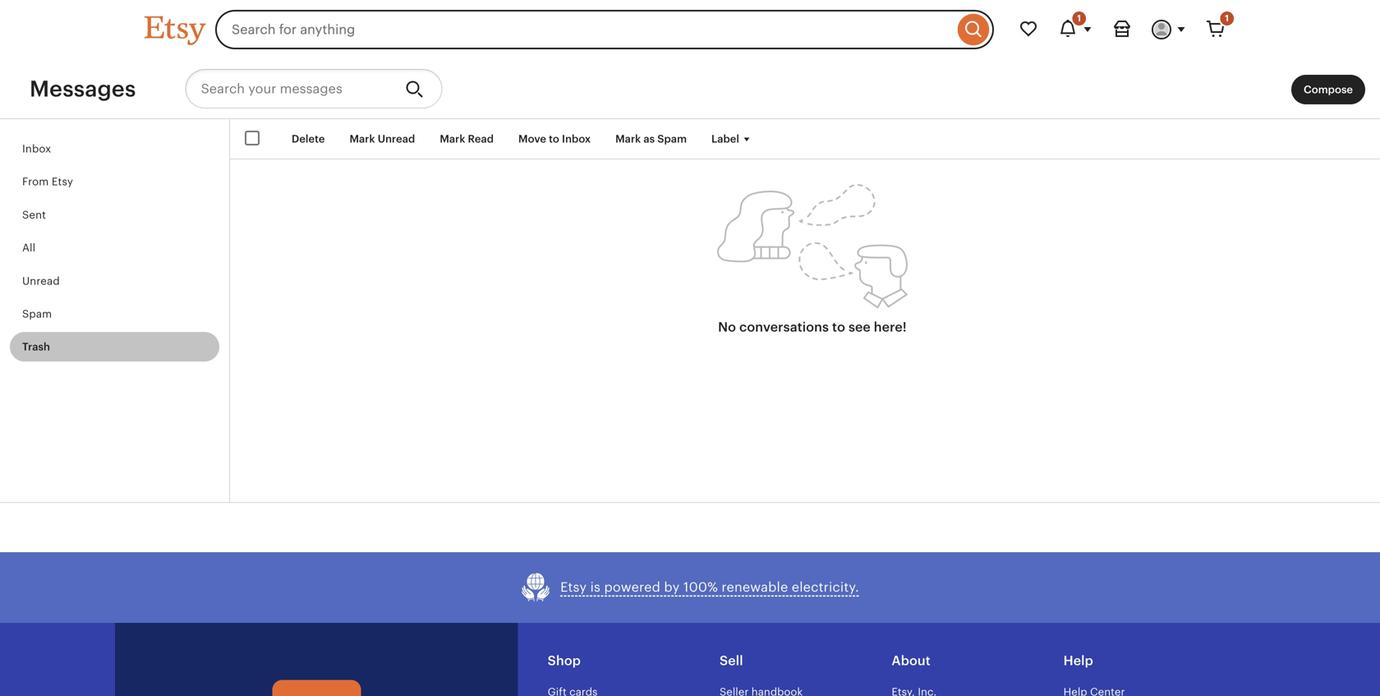 Task type: locate. For each thing, give the bounding box(es) containing it.
inbox
[[562, 133, 591, 145], [22, 143, 51, 155]]

mark as spam button
[[603, 124, 699, 154]]

read
[[468, 133, 494, 145]]

inbox right move
[[562, 133, 591, 145]]

None search field
[[215, 10, 994, 49]]

spam inside button
[[658, 133, 687, 145]]

1 horizontal spatial spam
[[658, 133, 687, 145]]

mark unread
[[350, 133, 415, 145]]

compose
[[1304, 83, 1354, 96]]

messages
[[30, 76, 136, 101]]

by
[[664, 580, 680, 595]]

1 horizontal spatial etsy
[[561, 580, 587, 595]]

none search field inside banner
[[215, 10, 994, 49]]

Search for anything text field
[[215, 10, 954, 49]]

0 vertical spatial etsy
[[52, 176, 73, 188]]

help
[[1064, 653, 1094, 668]]

sell
[[720, 653, 744, 668]]

inbox up from on the top left of the page
[[22, 143, 51, 155]]

to
[[549, 133, 560, 145], [833, 320, 846, 335]]

0 horizontal spatial to
[[549, 133, 560, 145]]

mark left as
[[616, 133, 641, 145]]

here!
[[874, 320, 907, 335]]

electricity.
[[792, 580, 860, 595]]

unread down all
[[22, 275, 60, 287]]

etsy right from on the top left of the page
[[52, 176, 73, 188]]

spam up "trash"
[[22, 308, 52, 320]]

spam link
[[10, 299, 219, 329]]

0 vertical spatial unread
[[378, 133, 415, 145]]

about
[[892, 653, 931, 668]]

see
[[849, 320, 871, 335]]

1 mark from the left
[[350, 133, 375, 145]]

to right move
[[549, 133, 560, 145]]

1
[[1078, 13, 1082, 23], [1226, 13, 1230, 23]]

etsy
[[52, 176, 73, 188], [561, 580, 587, 595]]

sent link
[[10, 200, 219, 230]]

to left see
[[833, 320, 846, 335]]

mark
[[350, 133, 375, 145], [440, 133, 466, 145], [616, 133, 641, 145]]

page 1 image
[[717, 184, 908, 309]]

mark left read
[[440, 133, 466, 145]]

from
[[22, 176, 49, 188]]

label
[[712, 133, 740, 145]]

0 horizontal spatial 1
[[1078, 13, 1082, 23]]

label button
[[699, 124, 767, 154]]

mark read
[[440, 133, 494, 145]]

0 horizontal spatial inbox
[[22, 143, 51, 155]]

0 horizontal spatial mark
[[350, 133, 375, 145]]

1 vertical spatial to
[[833, 320, 846, 335]]

1 horizontal spatial mark
[[440, 133, 466, 145]]

all
[[22, 242, 36, 254]]

mark for mark read
[[440, 133, 466, 145]]

2 horizontal spatial mark
[[616, 133, 641, 145]]

move to inbox button
[[506, 124, 603, 154]]

unread
[[378, 133, 415, 145], [22, 275, 60, 287]]

unread link
[[10, 266, 219, 296]]

1 1 from the left
[[1078, 13, 1082, 23]]

etsy left the is
[[561, 580, 587, 595]]

2 mark from the left
[[440, 133, 466, 145]]

1 horizontal spatial 1
[[1226, 13, 1230, 23]]

1 vertical spatial spam
[[22, 308, 52, 320]]

banner
[[115, 0, 1266, 59]]

0 vertical spatial spam
[[658, 133, 687, 145]]

spam right as
[[658, 133, 687, 145]]

move
[[519, 133, 547, 145]]

mark right delete
[[350, 133, 375, 145]]

unread left mark read
[[378, 133, 415, 145]]

trash link
[[10, 332, 219, 362]]

1 horizontal spatial to
[[833, 320, 846, 335]]

Search your messages text field
[[185, 69, 393, 108]]

0 horizontal spatial spam
[[22, 308, 52, 320]]

0 vertical spatial to
[[549, 133, 560, 145]]

3 mark from the left
[[616, 133, 641, 145]]

spam
[[658, 133, 687, 145], [22, 308, 52, 320]]

0 horizontal spatial unread
[[22, 275, 60, 287]]

mark unread button
[[337, 124, 428, 154]]

2 1 from the left
[[1226, 13, 1230, 23]]

1 vertical spatial etsy
[[561, 580, 587, 595]]

1 horizontal spatial unread
[[378, 133, 415, 145]]

1 horizontal spatial inbox
[[562, 133, 591, 145]]



Task type: vqa. For each thing, say whether or not it's contained in the screenshot.
1 dropdown button
yes



Task type: describe. For each thing, give the bounding box(es) containing it.
is
[[591, 580, 601, 595]]

no
[[718, 320, 736, 335]]

etsy is powered by 100% renewable electricity.
[[561, 580, 860, 595]]

1 button
[[1049, 10, 1103, 49]]

1 link
[[1197, 10, 1236, 49]]

mark for mark unread
[[350, 133, 375, 145]]

from etsy link
[[10, 167, 219, 197]]

trash
[[22, 341, 50, 353]]

to inside button
[[549, 133, 560, 145]]

as
[[644, 133, 655, 145]]

mark as spam
[[616, 133, 687, 145]]

all link
[[10, 233, 219, 263]]

delete
[[292, 133, 325, 145]]

delete button
[[279, 124, 337, 154]]

1 inside 1 link
[[1226, 13, 1230, 23]]

0 horizontal spatial etsy
[[52, 176, 73, 188]]

inbox link
[[10, 134, 219, 164]]

renewable
[[722, 580, 789, 595]]

etsy inside button
[[561, 580, 587, 595]]

100%
[[684, 580, 718, 595]]

powered
[[604, 580, 661, 595]]

mark for mark as spam
[[616, 133, 641, 145]]

from etsy
[[22, 176, 73, 188]]

unread inside button
[[378, 133, 415, 145]]

inbox inside button
[[562, 133, 591, 145]]

shop
[[548, 653, 581, 668]]

inbox inside 'link'
[[22, 143, 51, 155]]

compose button
[[1292, 75, 1366, 105]]

no conversations to see here!
[[718, 320, 907, 335]]

sent
[[22, 209, 46, 221]]

1 inside 1 popup button
[[1078, 13, 1082, 23]]

banner containing 1
[[115, 0, 1266, 59]]

move to inbox
[[519, 133, 591, 145]]

mark read button
[[428, 124, 506, 154]]

1 vertical spatial unread
[[22, 275, 60, 287]]

etsy is powered by 100% renewable electricity. button
[[521, 572, 860, 603]]

conversations
[[740, 320, 829, 335]]



